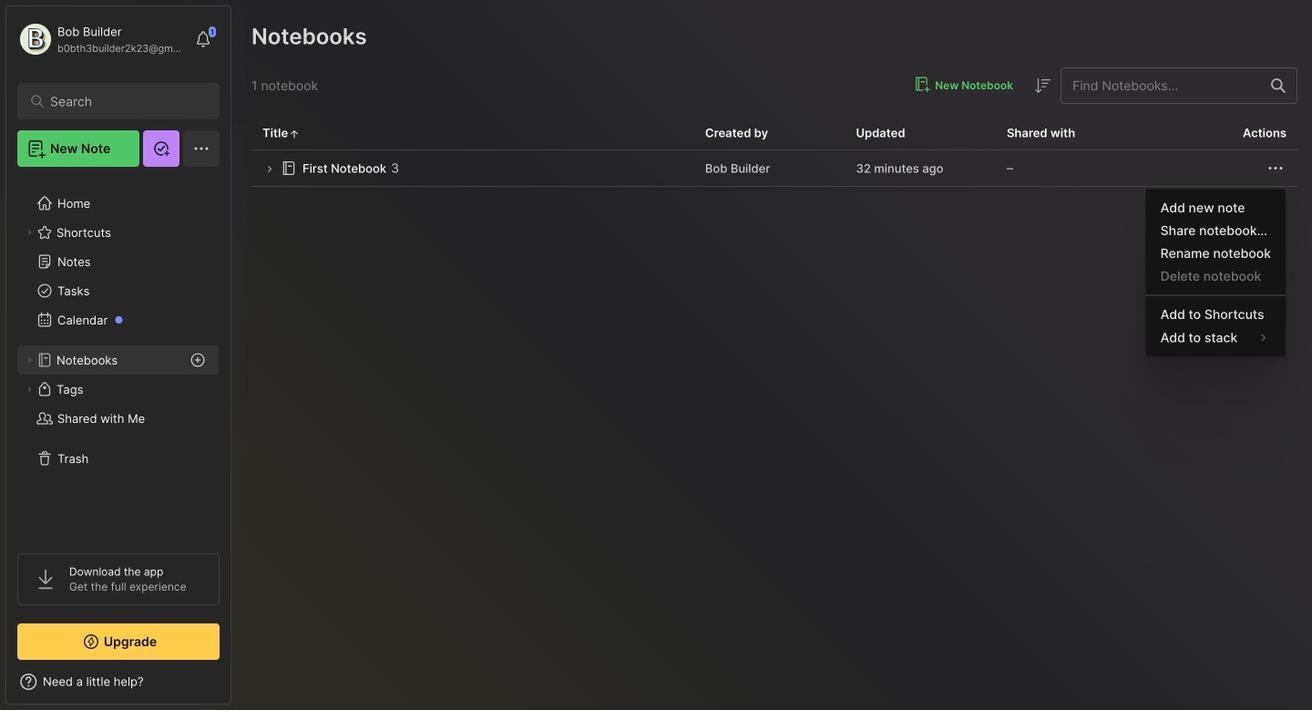 Task type: vqa. For each thing, say whether or not it's contained in the screenshot.
option
no



Task type: locate. For each thing, give the bounding box(es) containing it.
More actions field
[[1265, 157, 1287, 179]]

row
[[252, 150, 1298, 187]]

Account field
[[17, 21, 186, 57]]

Find Notebooks… text field
[[1062, 71, 1261, 101]]

None search field
[[50, 90, 196, 112]]

expand notebooks image
[[24, 355, 35, 366]]

dropdown list menu
[[1147, 196, 1286, 350]]

tree inside main element
[[6, 178, 231, 537]]

tree
[[6, 178, 231, 537]]

expand tags image
[[24, 384, 35, 395]]

arrow image
[[263, 162, 276, 176]]



Task type: describe. For each thing, give the bounding box(es) containing it.
none search field inside main element
[[50, 90, 196, 112]]

sort options image
[[1032, 75, 1054, 97]]

main element
[[0, 0, 237, 710]]

Sort field
[[1032, 75, 1054, 97]]

Search text field
[[50, 93, 196, 110]]

click to collapse image
[[230, 676, 244, 698]]

WHAT'S NEW field
[[6, 667, 231, 697]]

more actions image
[[1265, 157, 1287, 179]]



